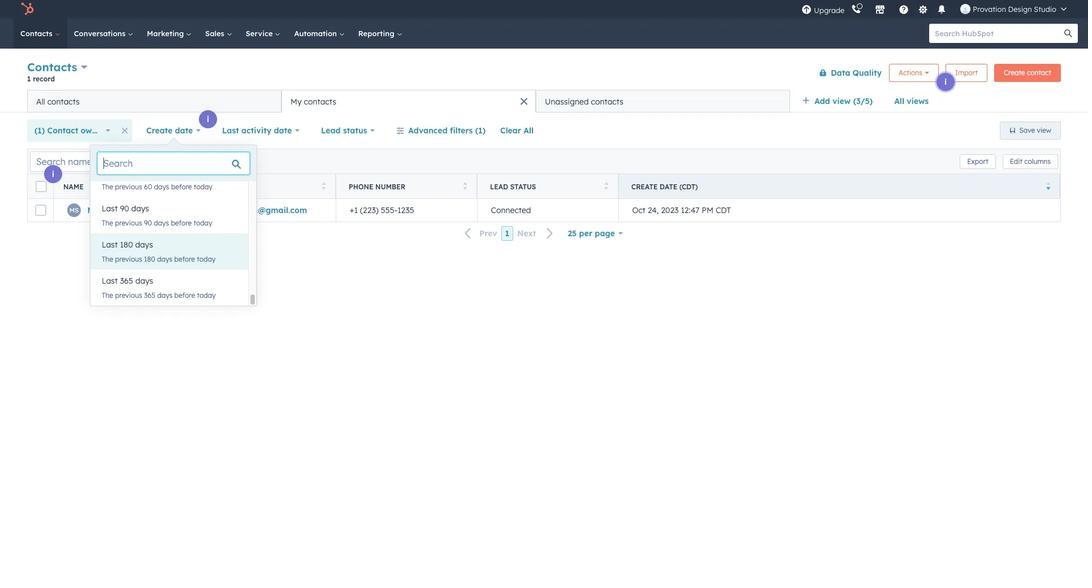 Task type: vqa. For each thing, say whether or not it's contained in the screenshot.


Task type: locate. For each thing, give the bounding box(es) containing it.
all right clear
[[524, 125, 534, 136]]

4 press to sort. element from the left
[[604, 182, 608, 191]]

quality
[[853, 68, 882, 78]]

all
[[894, 96, 904, 106], [36, 96, 45, 107], [524, 125, 534, 136]]

the inside last 180 days the previous 180 days before today
[[102, 255, 113, 263]]

views
[[907, 96, 929, 106]]

contacts inside my contacts 'button'
[[304, 96, 336, 107]]

2 contacts from the left
[[304, 96, 336, 107]]

cdt
[[716, 205, 731, 215]]

press to sort. element left phone
[[321, 182, 326, 191]]

0 horizontal spatial create
[[146, 125, 173, 136]]

last for last 180 days the previous 180 days before today
[[102, 240, 118, 250]]

i button right the create date
[[199, 110, 217, 128]]

unassigned contacts button
[[536, 90, 790, 112]]

1 inside the contacts "banner"
[[27, 75, 31, 83]]

1 vertical spatial 180
[[144, 255, 155, 263]]

2 horizontal spatial create
[[1004, 68, 1025, 77]]

status
[[510, 182, 536, 191]]

lead status
[[321, 125, 367, 136]]

contacts inside all contacts button
[[47, 96, 80, 107]]

1235
[[397, 205, 414, 215]]

(1) right filters
[[475, 125, 486, 136]]

1 inside button
[[505, 228, 509, 239]]

contacts down hubspot link
[[20, 29, 55, 38]]

90 right martin
[[120, 203, 129, 214]]

lead left status
[[490, 182, 508, 191]]

1 date from the left
[[175, 125, 193, 136]]

0 horizontal spatial all
[[36, 96, 45, 107]]

export
[[967, 157, 988, 165]]

all for all contacts
[[36, 96, 45, 107]]

last for last activity date
[[222, 125, 239, 136]]

0 vertical spatial i button
[[937, 73, 955, 91]]

export button
[[960, 154, 996, 169]]

create left contact
[[1004, 68, 1025, 77]]

1 vertical spatial i button
[[199, 110, 217, 128]]

days
[[154, 183, 169, 191], [131, 203, 149, 214], [154, 219, 169, 227], [135, 240, 153, 250], [157, 255, 172, 263], [135, 276, 153, 286], [157, 291, 172, 300]]

my contacts
[[291, 96, 336, 107]]

365
[[120, 276, 133, 286], [144, 291, 155, 300]]

view right the save
[[1037, 126, 1051, 135]]

press to sort. image for lead status
[[604, 182, 608, 190]]

press to sort. image
[[180, 182, 184, 190], [321, 182, 326, 190], [463, 182, 467, 190], [604, 182, 608, 190]]

hubspot link
[[14, 2, 42, 16]]

contact
[[47, 125, 78, 136]]

press to sort. image up page
[[604, 182, 608, 190]]

0 horizontal spatial 180
[[120, 240, 133, 250]]

1 horizontal spatial 1
[[505, 228, 509, 239]]

last for last 365 days the previous 365 days before today
[[102, 276, 118, 286]]

90 up last 180 days the previous 180 days before today
[[144, 219, 152, 227]]

today inside last 90 days the previous 90 days before today
[[194, 219, 212, 227]]

1 vertical spatial contacts
[[27, 60, 77, 74]]

1 horizontal spatial 365
[[144, 291, 155, 300]]

oct
[[632, 205, 646, 215]]

1 vertical spatial 90
[[144, 219, 152, 227]]

contacts for unassigned contacts
[[591, 96, 623, 107]]

0 horizontal spatial view
[[833, 96, 851, 106]]

3 previous from the top
[[115, 255, 142, 263]]

all left the views
[[894, 96, 904, 106]]

view inside button
[[1037, 126, 1051, 135]]

2 (1) from the left
[[475, 125, 486, 136]]

2 horizontal spatial i button
[[937, 73, 955, 91]]

contacts
[[20, 29, 55, 38], [27, 60, 77, 74]]

create left date
[[631, 182, 658, 191]]

0 horizontal spatial i
[[52, 169, 54, 179]]

the for last 90 days
[[102, 219, 113, 227]]

last inside last 365 days the previous 365 days before today
[[102, 276, 118, 286]]

(cdt)
[[679, 182, 698, 191]]

Search HubSpot search field
[[929, 24, 1068, 43]]

sales
[[205, 29, 226, 38]]

help image
[[899, 5, 909, 15]]

number
[[375, 182, 405, 191]]

martin sheen link
[[87, 205, 140, 215]]

martinsheen@gmail.com
[[208, 205, 307, 215]]

i for i button to the bottom
[[52, 169, 54, 179]]

date inside dropdown button
[[175, 125, 193, 136]]

3 contacts from the left
[[591, 96, 623, 107]]

2 horizontal spatial i
[[944, 77, 947, 87]]

last inside last 180 days the previous 180 days before today
[[102, 240, 118, 250]]

1 previous from the top
[[115, 183, 142, 191]]

contacts up contact
[[47, 96, 80, 107]]

create inside button
[[1004, 68, 1025, 77]]

before inside last 90 days the previous 90 days before today
[[171, 219, 192, 227]]

i right actions popup button
[[944, 77, 947, 87]]

1 horizontal spatial date
[[274, 125, 292, 136]]

1 (1) from the left
[[34, 125, 45, 136]]

previous
[[115, 183, 142, 191], [115, 219, 142, 227], [115, 255, 142, 263], [115, 291, 142, 300]]

+1 (223) 555-1235
[[350, 205, 414, 215]]

create
[[1004, 68, 1025, 77], [146, 125, 173, 136], [631, 182, 658, 191]]

previous left 60
[[115, 183, 142, 191]]

press to sort. element for email
[[321, 182, 326, 191]]

prev button
[[458, 226, 501, 241]]

contacts for all contacts
[[47, 96, 80, 107]]

4 press to sort. image from the left
[[604, 182, 608, 190]]

previous up last 365 days the previous 365 days before today
[[115, 255, 142, 263]]

1 horizontal spatial i
[[207, 114, 209, 124]]

1 horizontal spatial view
[[1037, 126, 1051, 135]]

1 right prev
[[505, 228, 509, 239]]

previous inside last 365 days the previous 365 days before today
[[115, 291, 142, 300]]

1 contacts from the left
[[47, 96, 80, 107]]

0 horizontal spatial i button
[[44, 165, 62, 183]]

0 horizontal spatial date
[[175, 125, 193, 136]]

view
[[833, 96, 851, 106], [1037, 126, 1051, 135]]

sales link
[[198, 18, 239, 49]]

service
[[246, 29, 275, 38]]

data
[[831, 68, 850, 78]]

upgrade
[[814, 5, 845, 14]]

provation design studio button
[[954, 0, 1073, 18]]

4 the from the top
[[102, 291, 113, 300]]

last 365 days the previous 365 days before today
[[102, 276, 216, 300]]

4 previous from the top
[[115, 291, 142, 300]]

90
[[120, 203, 129, 214], [144, 219, 152, 227]]

0 horizontal spatial contacts
[[47, 96, 80, 107]]

prev
[[479, 228, 497, 239]]

automation
[[294, 29, 339, 38]]

3 the from the top
[[102, 255, 113, 263]]

marketplaces button
[[868, 0, 892, 18]]

last inside popup button
[[222, 125, 239, 136]]

before up last 365 days button
[[174, 255, 195, 263]]

press to sort. image for phone number
[[463, 182, 467, 190]]

service link
[[239, 18, 287, 49]]

0 vertical spatial view
[[833, 96, 851, 106]]

1 press to sort. element from the left
[[180, 182, 184, 191]]

1 vertical spatial i
[[207, 114, 209, 124]]

i button left name
[[44, 165, 62, 183]]

create down all contacts button
[[146, 125, 173, 136]]

i button left the import
[[937, 73, 955, 91]]

1 horizontal spatial contacts
[[304, 96, 336, 107]]

date right activity
[[274, 125, 292, 136]]

1 horizontal spatial 90
[[144, 219, 152, 227]]

2 horizontal spatial all
[[894, 96, 904, 106]]

0 vertical spatial 1
[[27, 75, 31, 83]]

previous down sheen
[[115, 219, 142, 227]]

date
[[175, 125, 193, 136], [274, 125, 292, 136]]

filters
[[450, 125, 473, 136]]

press to sort. element for lead status
[[604, 182, 608, 191]]

today inside last 180 days the previous 180 days before today
[[197, 255, 216, 263]]

1 horizontal spatial i button
[[199, 110, 217, 128]]

1 vertical spatial view
[[1037, 126, 1051, 135]]

2 vertical spatial i
[[52, 169, 54, 179]]

press to sort. image left lead status
[[463, 182, 467, 190]]

before up 'last 180 days' button
[[171, 219, 192, 227]]

today for last 90 days
[[194, 219, 212, 227]]

last 90 days the previous 90 days before today
[[102, 203, 212, 227]]

press to sort. element left lead status
[[463, 182, 467, 191]]

0 horizontal spatial (1)
[[34, 125, 45, 136]]

conversations
[[74, 29, 128, 38]]

contacts up record
[[27, 60, 77, 74]]

0 horizontal spatial 1
[[27, 75, 31, 83]]

3 press to sort. image from the left
[[463, 182, 467, 190]]

owner
[[81, 125, 105, 136]]

pagination navigation
[[458, 226, 560, 241]]

Search name, phone, email addresses, or company search field
[[30, 151, 167, 172]]

import button
[[945, 64, 987, 82]]

create date (cdt)
[[631, 182, 698, 191]]

before down last 180 days the previous 180 days before today
[[174, 291, 195, 300]]

(1) contact owner
[[34, 125, 105, 136]]

today inside last 365 days the previous 365 days before today
[[197, 291, 216, 300]]

previous down last 180 days the previous 180 days before today
[[115, 291, 142, 300]]

0 vertical spatial i
[[944, 77, 947, 87]]

1 left record
[[27, 75, 31, 83]]

1 horizontal spatial (1)
[[475, 125, 486, 136]]

i down contact
[[52, 169, 54, 179]]

3 press to sort. element from the left
[[463, 182, 467, 191]]

180 down sheen
[[120, 240, 133, 250]]

25 per page button
[[560, 222, 630, 245]]

1 for 1 record
[[27, 75, 31, 83]]

last activity date button
[[215, 119, 307, 142]]

today
[[194, 183, 212, 191], [194, 219, 212, 227], [197, 255, 216, 263], [197, 291, 216, 300]]

1 vertical spatial 1
[[505, 228, 509, 239]]

lead inside popup button
[[321, 125, 341, 136]]

1 horizontal spatial create
[[631, 182, 658, 191]]

all contacts
[[36, 96, 80, 107]]

search button
[[1059, 24, 1078, 43]]

activity
[[241, 125, 271, 136]]

2 press to sort. element from the left
[[321, 182, 326, 191]]

2 horizontal spatial contacts
[[591, 96, 623, 107]]

(1) left contact
[[34, 125, 45, 136]]

all contacts button
[[27, 90, 281, 112]]

contacts inside unassigned contacts button
[[591, 96, 623, 107]]

contacts banner
[[27, 58, 1061, 90]]

calling icon image
[[851, 5, 861, 15]]

0 horizontal spatial lead
[[321, 125, 341, 136]]

today for last 180 days
[[197, 255, 216, 263]]

before inside last 365 days the previous 365 days before today
[[174, 291, 195, 300]]

press to sort. element
[[180, 182, 184, 191], [321, 182, 326, 191], [463, 182, 467, 191], [604, 182, 608, 191]]

view for add
[[833, 96, 851, 106]]

2 previous from the top
[[115, 219, 142, 227]]

create inside dropdown button
[[146, 125, 173, 136]]

press to sort. image left phone
[[321, 182, 326, 190]]

the inside last 90 days the previous 90 days before today
[[102, 219, 113, 227]]

(1) inside button
[[475, 125, 486, 136]]

contacts link
[[14, 18, 67, 49]]

i left last activity date popup button
[[207, 114, 209, 124]]

create for create contact
[[1004, 68, 1025, 77]]

previous for 90
[[115, 219, 142, 227]]

180 up last 365 days button
[[144, 255, 155, 263]]

press to sort. element down search search field
[[180, 182, 184, 191]]

0 vertical spatial lead
[[321, 125, 341, 136]]

0 vertical spatial create
[[1004, 68, 1025, 77]]

contacts right unassigned
[[591, 96, 623, 107]]

2 vertical spatial i button
[[44, 165, 62, 183]]

1 vertical spatial 365
[[144, 291, 155, 300]]

1 horizontal spatial lead
[[490, 182, 508, 191]]

previous inside last 180 days the previous 180 days before today
[[115, 255, 142, 263]]

all down 1 record
[[36, 96, 45, 107]]

2 date from the left
[[274, 125, 292, 136]]

2 vertical spatial create
[[631, 182, 658, 191]]

advanced filters (1) button
[[389, 119, 493, 142]]

press to sort. element up page
[[604, 182, 608, 191]]

studio
[[1034, 5, 1056, 14]]

(3/5)
[[853, 96, 873, 106]]

before
[[171, 183, 192, 191], [171, 219, 192, 227], [174, 255, 195, 263], [174, 291, 195, 300]]

the inside last 365 days the previous 365 days before today
[[102, 291, 113, 300]]

press to sort. image for email
[[321, 182, 326, 190]]

list box containing last 90 days
[[90, 161, 257, 306]]

(223)
[[360, 205, 379, 215]]

i button
[[937, 73, 955, 91], [199, 110, 217, 128], [44, 165, 62, 183]]

lead left the status
[[321, 125, 341, 136]]

2023
[[661, 205, 679, 215]]

press to sort. image down search search field
[[180, 182, 184, 190]]

next
[[517, 228, 536, 239]]

24,
[[648, 205, 659, 215]]

2 the from the top
[[102, 219, 113, 227]]

menu
[[800, 0, 1075, 18]]

contacts right my
[[304, 96, 336, 107]]

0 vertical spatial 90
[[120, 203, 129, 214]]

list box
[[90, 161, 257, 306]]

date up search search field
[[175, 125, 193, 136]]

unassigned
[[545, 96, 589, 107]]

1 vertical spatial lead
[[490, 182, 508, 191]]

before down search search field
[[171, 183, 192, 191]]

180
[[120, 240, 133, 250], [144, 255, 155, 263]]

2 press to sort. image from the left
[[321, 182, 326, 190]]

before inside last 180 days the previous 180 days before today
[[174, 255, 195, 263]]

unassigned contacts
[[545, 96, 623, 107]]

phone
[[349, 182, 373, 191]]

view right the add
[[833, 96, 851, 106]]

last inside last 90 days the previous 90 days before today
[[102, 203, 118, 214]]

view inside popup button
[[833, 96, 851, 106]]

1 vertical spatial create
[[146, 125, 173, 136]]

previous for 365
[[115, 291, 142, 300]]

my
[[291, 96, 302, 107]]

provation design studio
[[973, 5, 1056, 14]]

previous inside last 90 days the previous 90 days before today
[[115, 219, 142, 227]]

page
[[595, 228, 615, 239]]

0 vertical spatial 365
[[120, 276, 133, 286]]

settings image
[[918, 5, 928, 15]]

email
[[207, 182, 230, 191]]

all for all views
[[894, 96, 904, 106]]

connected
[[491, 205, 531, 215]]

advanced
[[408, 125, 448, 136]]



Task type: describe. For each thing, give the bounding box(es) containing it.
last for last 90 days the previous 90 days before today
[[102, 203, 118, 214]]

add view (3/5) button
[[795, 90, 887, 112]]

create date
[[146, 125, 193, 136]]

1 button
[[501, 226, 513, 241]]

hubspot image
[[20, 2, 34, 16]]

martinsheen@gmail.com link
[[208, 205, 307, 215]]

clear all
[[500, 125, 534, 136]]

last 180 days button
[[90, 233, 248, 256]]

view for save
[[1037, 126, 1051, 135]]

before for last 180 days
[[174, 255, 195, 263]]

date inside popup button
[[274, 125, 292, 136]]

notifications button
[[932, 0, 951, 18]]

i for rightmost i button
[[944, 77, 947, 87]]

last 180 days the previous 180 days before today
[[102, 240, 216, 263]]

+1 (223) 555-1235 button
[[336, 199, 477, 222]]

edit columns
[[1010, 157, 1051, 165]]

0 vertical spatial 180
[[120, 240, 133, 250]]

60
[[144, 183, 152, 191]]

12:47
[[681, 205, 700, 215]]

1 horizontal spatial 180
[[144, 255, 155, 263]]

reporting
[[358, 29, 397, 38]]

lead status
[[490, 182, 536, 191]]

sheen
[[116, 205, 140, 215]]

the for last 365 days
[[102, 291, 113, 300]]

provation
[[973, 5, 1006, 14]]

lead for lead status
[[490, 182, 508, 191]]

advanced filters (1)
[[408, 125, 486, 136]]

settings link
[[916, 3, 930, 15]]

import
[[955, 68, 978, 77]]

conversations link
[[67, 18, 140, 49]]

contact
[[1027, 68, 1051, 77]]

last activity date
[[222, 125, 292, 136]]

actions
[[899, 68, 922, 77]]

today for last 365 days
[[197, 291, 216, 300]]

(1) contact owner button
[[27, 119, 117, 142]]

edit
[[1010, 157, 1022, 165]]

james peterson image
[[960, 4, 971, 14]]

all views link
[[887, 90, 936, 112]]

data quality
[[831, 68, 882, 78]]

martinsheen@gmail.com button
[[194, 199, 336, 222]]

press to sort. element for phone number
[[463, 182, 467, 191]]

date
[[660, 182, 677, 191]]

record
[[33, 75, 55, 83]]

marketplaces image
[[875, 5, 885, 15]]

status
[[343, 125, 367, 136]]

help button
[[894, 0, 913, 18]]

descending sort. press to sort ascending. element
[[1046, 182, 1050, 191]]

i for i button to the middle
[[207, 114, 209, 124]]

all views
[[894, 96, 929, 106]]

before for last 365 days
[[174, 291, 195, 300]]

next button
[[513, 226, 560, 241]]

save
[[1019, 126, 1035, 135]]

create contact
[[1004, 68, 1051, 77]]

clear
[[500, 125, 521, 136]]

pm
[[702, 205, 713, 215]]

search image
[[1064, 29, 1072, 37]]

1 for 1
[[505, 228, 509, 239]]

+1
[[350, 205, 358, 215]]

before for last 90 days
[[171, 219, 192, 227]]

lead for lead status
[[321, 125, 341, 136]]

0 horizontal spatial 90
[[120, 203, 129, 214]]

martin sheen
[[87, 205, 140, 215]]

555-
[[381, 205, 397, 215]]

columns
[[1024, 157, 1051, 165]]

name
[[63, 182, 84, 191]]

25
[[568, 228, 577, 239]]

contacts inside 'popup button'
[[27, 60, 77, 74]]

per
[[579, 228, 592, 239]]

previous for 180
[[115, 255, 142, 263]]

1 horizontal spatial all
[[524, 125, 534, 136]]

create for create date
[[146, 125, 173, 136]]

contacts for my contacts
[[304, 96, 336, 107]]

contacts button
[[27, 59, 88, 75]]

Search search field
[[97, 152, 250, 175]]

0 vertical spatial contacts
[[20, 29, 55, 38]]

clear all button
[[493, 119, 541, 142]]

my contacts button
[[281, 90, 536, 112]]

last 365 days button
[[90, 270, 248, 292]]

the for last 180 days
[[102, 255, 113, 263]]

the previous 60 days before today
[[102, 183, 212, 191]]

save view button
[[1000, 122, 1061, 140]]

calling icon button
[[847, 2, 866, 16]]

create contact button
[[994, 64, 1061, 82]]

menu containing provation design studio
[[800, 0, 1075, 18]]

(1) inside popup button
[[34, 125, 45, 136]]

descending sort. press to sort ascending. image
[[1046, 182, 1050, 190]]

0 horizontal spatial 365
[[120, 276, 133, 286]]

1 the from the top
[[102, 183, 113, 191]]

add view (3/5)
[[815, 96, 873, 106]]

oct 24, 2023 12:47 pm cdt
[[632, 205, 731, 215]]

create for create date (cdt)
[[631, 182, 658, 191]]

notifications image
[[937, 5, 947, 15]]

upgrade image
[[802, 5, 812, 15]]

marketing
[[147, 29, 186, 38]]

lead status button
[[314, 119, 382, 142]]

1 press to sort. image from the left
[[180, 182, 184, 190]]

create date button
[[139, 119, 208, 142]]

add
[[815, 96, 830, 106]]



